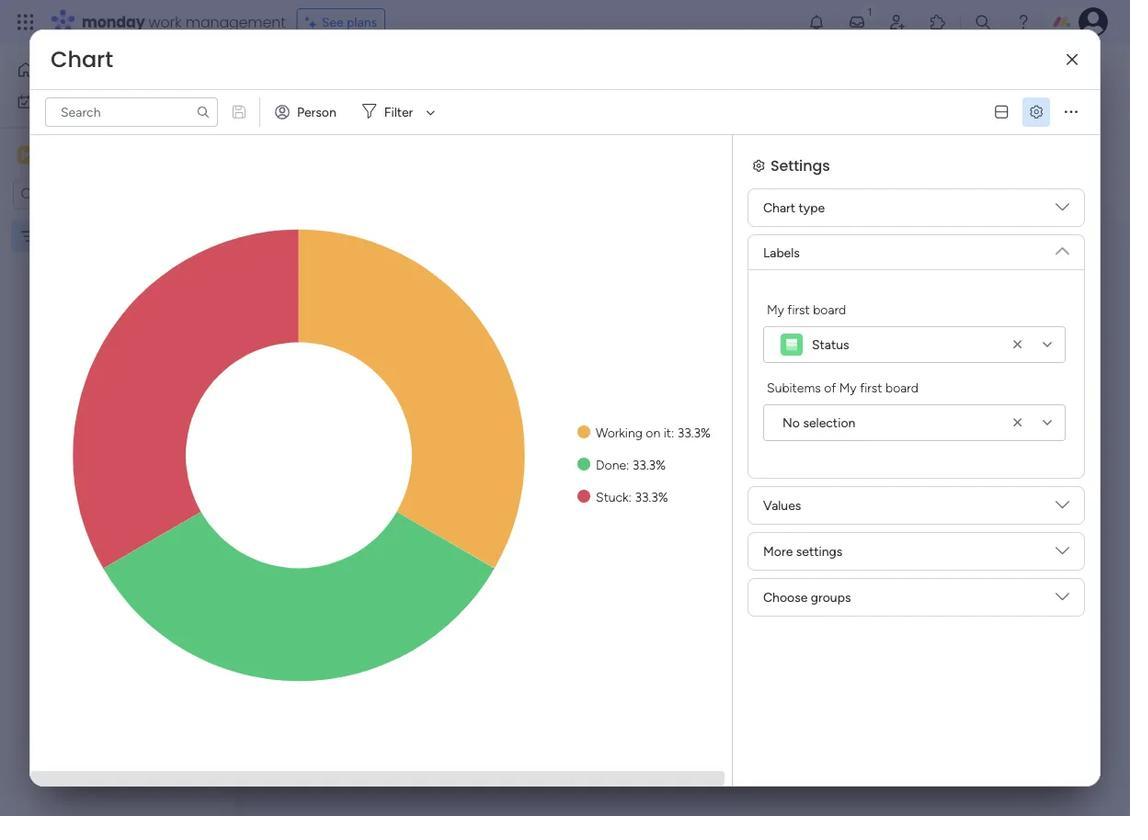 Task type: locate. For each thing, give the bounding box(es) containing it.
board down my first board group at the right top
[[886, 380, 919, 396]]

dapulse dropdown down arrow image
[[1056, 237, 1070, 258], [1056, 545, 1070, 565]]

my work
[[40, 94, 89, 109]]

: down done : 33.3%
[[629, 489, 632, 505]]

0 vertical spatial dapulse dropdown down arrow image
[[1056, 237, 1070, 258]]

1 horizontal spatial chart
[[303, 245, 350, 269]]

more
[[764, 544, 793, 560]]

chart
[[51, 44, 113, 75], [764, 200, 796, 216], [303, 245, 350, 269]]

2 dapulse dropdown down arrow image from the top
[[1056, 545, 1070, 565]]

1 vertical spatial chart
[[764, 200, 796, 216]]

first down "labels"
[[788, 302, 810, 317]]

monday work management
[[82, 11, 286, 32]]

1 vertical spatial 33.3%
[[633, 457, 666, 473]]

it
[[664, 425, 671, 441]]

0 horizontal spatial first
[[788, 302, 810, 317]]

chart up my work
[[51, 44, 113, 75]]

angle down image
[[374, 112, 383, 126]]

chart left type
[[764, 200, 796, 216]]

new
[[286, 111, 313, 127]]

2 vertical spatial chart
[[303, 245, 350, 269]]

my down home
[[40, 94, 58, 109]]

: up stuck : 33.3%
[[626, 457, 630, 473]]

: for done : 33.3%
[[626, 457, 630, 473]]

0 horizontal spatial chart
[[51, 44, 113, 75]]

: right "on"
[[671, 425, 674, 441]]

first
[[788, 302, 810, 317], [860, 380, 883, 396]]

work for monday
[[149, 11, 182, 32]]

dapulse dropdown down arrow image
[[1056, 201, 1070, 221], [1056, 499, 1070, 519], [1056, 591, 1070, 611]]

1 vertical spatial dapulse dropdown down arrow image
[[1056, 499, 1070, 519]]

1 vertical spatial :
[[626, 457, 630, 473]]

no
[[783, 415, 800, 431]]

2 vertical spatial dapulse dropdown down arrow image
[[1056, 591, 1070, 611]]

0 vertical spatial first
[[788, 302, 810, 317]]

status
[[812, 337, 850, 353]]

list box
[[0, 217, 235, 500]]

work right monday
[[149, 11, 182, 32]]

inbox image
[[848, 13, 867, 31]]

notifications image
[[808, 13, 826, 31]]

Filter dashboard by text search field
[[45, 98, 218, 127]]

work
[[149, 11, 182, 32], [61, 94, 89, 109]]

1 horizontal spatial my
[[767, 302, 785, 317]]

2 horizontal spatial my
[[840, 380, 857, 396]]

workspace selection element
[[17, 144, 154, 168]]

33.3% down done : 33.3%
[[635, 489, 668, 505]]

widget
[[465, 111, 505, 126]]

my
[[40, 94, 58, 109], [767, 302, 785, 317], [840, 380, 857, 396]]

person
[[297, 104, 336, 120]]

home button
[[11, 55, 198, 85]]

my inside button
[[40, 94, 58, 109]]

select product image
[[17, 13, 35, 31]]

: for stuck : 33.3%
[[629, 489, 632, 505]]

help image
[[1015, 13, 1033, 31]]

0 vertical spatial 33.3%
[[678, 425, 711, 441]]

33.3%
[[678, 425, 711, 441], [633, 457, 666, 473], [635, 489, 668, 505]]

1 vertical spatial dapulse dropdown down arrow image
[[1056, 545, 1070, 565]]

33.3% down "on"
[[633, 457, 666, 473]]

1 vertical spatial first
[[860, 380, 883, 396]]

type
[[799, 200, 825, 216]]

0 horizontal spatial work
[[61, 94, 89, 109]]

1 dapulse dropdown down arrow image from the top
[[1056, 237, 1070, 258]]

33.3% right it at the right bottom of the page
[[678, 425, 711, 441]]

2 vertical spatial my
[[840, 380, 857, 396]]

management
[[186, 11, 286, 32]]

None search field
[[45, 98, 218, 127]]

1 horizontal spatial board
[[886, 380, 919, 396]]

board up status
[[813, 302, 846, 317]]

choose groups
[[764, 590, 851, 606]]

dapulse dropdown down arrow image for type
[[1056, 201, 1070, 221]]

subitems of my first board heading
[[767, 378, 919, 397]]

0 vertical spatial my
[[40, 94, 58, 109]]

done
[[596, 457, 626, 473]]

dapulse x slim image
[[1067, 53, 1078, 66]]

stuck
[[596, 489, 629, 505]]

main workspace
[[42, 146, 151, 164]]

3 dapulse dropdown down arrow image from the top
[[1056, 591, 1070, 611]]

person button
[[268, 98, 348, 127]]

plans
[[347, 14, 377, 30]]

board
[[813, 302, 846, 317], [886, 380, 919, 396]]

see
[[322, 14, 344, 30]]

2 dapulse dropdown down arrow image from the top
[[1056, 499, 1070, 519]]

0 vertical spatial board
[[813, 302, 846, 317]]

:
[[671, 425, 674, 441], [626, 457, 630, 473], [629, 489, 632, 505]]

0 vertical spatial dapulse dropdown down arrow image
[[1056, 201, 1070, 221]]

1 horizontal spatial work
[[149, 11, 182, 32]]

v2 split view image
[[995, 106, 1008, 119]]

0 vertical spatial work
[[149, 11, 182, 32]]

work down home
[[61, 94, 89, 109]]

v2 settings line image
[[1030, 106, 1043, 119]]

chart type
[[764, 200, 825, 216]]

see plans button
[[297, 8, 386, 36]]

dapulse dropdown down arrow image for groups
[[1056, 591, 1070, 611]]

option
[[0, 220, 235, 224]]

work inside my work button
[[61, 94, 89, 109]]

dapulse dropdown down arrow image for labels
[[1056, 237, 1070, 258]]

2 vertical spatial 33.3%
[[635, 489, 668, 505]]

done : 33.3%
[[596, 457, 666, 473]]

1 dapulse dropdown down arrow image from the top
[[1056, 201, 1070, 221]]

1 vertical spatial my
[[767, 302, 785, 317]]

Chart field
[[46, 44, 118, 75]]

choose
[[764, 590, 808, 606]]

working
[[596, 425, 643, 441]]

1 vertical spatial work
[[61, 94, 89, 109]]

my right the of
[[840, 380, 857, 396]]

search everything image
[[974, 13, 993, 31]]

33.3% for stuck : 33.3%
[[635, 489, 668, 505]]

2 vertical spatial :
[[629, 489, 632, 505]]

0 horizontal spatial board
[[813, 302, 846, 317]]

2 horizontal spatial chart
[[764, 200, 796, 216]]

0 vertical spatial :
[[671, 425, 674, 441]]

my work button
[[11, 87, 198, 116]]

add widget
[[438, 111, 505, 126]]

my down "labels"
[[767, 302, 785, 317]]

chart left v2 funnel image
[[303, 245, 350, 269]]

settings
[[796, 544, 843, 560]]

0 horizontal spatial my
[[40, 94, 58, 109]]

1 image
[[862, 1, 879, 22]]

first right the of
[[860, 380, 883, 396]]

33.3% for done : 33.3%
[[633, 457, 666, 473]]



Task type: vqa. For each thing, say whether or not it's contained in the screenshot.
month for This month
no



Task type: describe. For each thing, give the bounding box(es) containing it.
add
[[438, 111, 461, 126]]

v2 funnel image
[[367, 250, 380, 264]]

filter button
[[355, 98, 442, 127]]

arrow down image
[[420, 101, 442, 123]]

of
[[824, 380, 837, 396]]

my first board heading
[[767, 300, 846, 319]]

on
[[646, 425, 661, 441]]

filter
[[384, 104, 413, 120]]

labels
[[764, 245, 800, 260]]

my for my work
[[40, 94, 58, 109]]

john smith image
[[1079, 7, 1108, 37]]

more dots image
[[1065, 106, 1078, 119]]

dapulse dropdown down arrow image for more settings
[[1056, 545, 1070, 565]]

search image
[[196, 105, 211, 120]]

no selection
[[783, 415, 856, 431]]

project
[[316, 111, 358, 127]]

apps image
[[929, 13, 948, 31]]

my first board
[[767, 302, 846, 317]]

1 horizontal spatial first
[[860, 380, 883, 396]]

settings
[[771, 155, 830, 176]]

subitems
[[767, 380, 821, 396]]

see plans
[[322, 14, 377, 30]]

subitems of my first board group
[[764, 378, 1066, 442]]

m
[[21, 147, 32, 163]]

work for my
[[61, 94, 89, 109]]

values
[[764, 498, 802, 514]]

my first board group
[[764, 300, 1066, 363]]

workspace image
[[17, 145, 36, 165]]

more settings
[[764, 544, 843, 560]]

stuck : 33.3%
[[596, 489, 668, 505]]

new project
[[286, 111, 358, 127]]

main
[[42, 146, 75, 164]]

new project button
[[279, 104, 365, 134]]

workspace
[[78, 146, 151, 164]]

my for my first board
[[767, 302, 785, 317]]

1 vertical spatial board
[[886, 380, 919, 396]]

working on it : 33.3%
[[596, 425, 711, 441]]

groups
[[811, 590, 851, 606]]

add widget button
[[404, 104, 513, 133]]

monday
[[82, 11, 145, 32]]

home
[[42, 62, 77, 78]]

subitems of my first board
[[767, 380, 919, 396]]

chart inside main content
[[303, 245, 350, 269]]

chart main content
[[244, 219, 1131, 817]]

0 vertical spatial chart
[[51, 44, 113, 75]]

invite members image
[[889, 13, 907, 31]]

selection
[[803, 415, 856, 431]]



